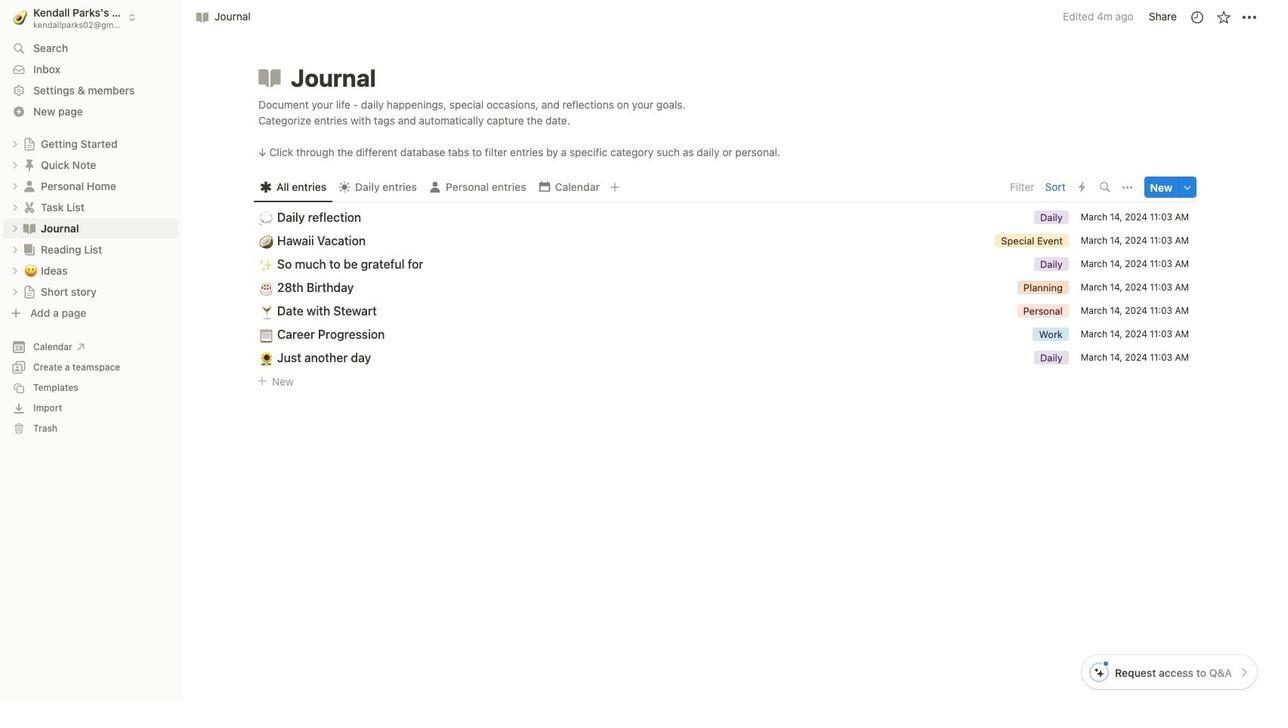 Task type: locate. For each thing, give the bounding box(es) containing it.
2 open image from the top
[[11, 161, 20, 170]]

updates image
[[1190, 9, 1205, 25]]

🌻 image
[[259, 349, 274, 368]]

0 vertical spatial open image
[[11, 224, 20, 233]]

2 open image from the top
[[11, 245, 20, 254]]

change page icon image
[[256, 64, 283, 91], [23, 137, 36, 151], [22, 158, 37, 173], [22, 179, 37, 194], [22, 200, 37, 215], [22, 221, 37, 236], [22, 242, 37, 257], [23, 285, 36, 299]]

tab
[[254, 177, 333, 198], [333, 177, 423, 198], [423, 177, 532, 198], [532, 177, 606, 198]]

open image
[[11, 139, 20, 148], [11, 161, 20, 170], [11, 182, 20, 191], [11, 203, 20, 212], [11, 266, 20, 275]]

open image
[[11, 224, 20, 233], [11, 245, 20, 254], [11, 288, 20, 297]]

create and view automations image
[[1079, 182, 1086, 193]]

🎂 image
[[259, 279, 274, 297]]

🥑 image
[[13, 8, 27, 27]]

tab list
[[254, 173, 1006, 203]]

2 vertical spatial open image
[[11, 288, 20, 297]]

1 vertical spatial open image
[[11, 245, 20, 254]]



Task type: describe. For each thing, give the bounding box(es) containing it.
3 open image from the top
[[11, 182, 20, 191]]

💭 image
[[259, 208, 274, 227]]

1 open image from the top
[[11, 224, 20, 233]]

1 tab from the left
[[254, 177, 333, 198]]

4 tab from the left
[[532, 177, 606, 198]]

2 tab from the left
[[333, 177, 423, 198]]

📋 image
[[259, 325, 274, 344]]

favorite image
[[1216, 9, 1231, 25]]

🍸 image
[[259, 302, 274, 321]]

✨ image
[[259, 255, 274, 274]]

1 open image from the top
[[11, 139, 20, 148]]

😀 image
[[24, 262, 38, 279]]

🥥 image
[[259, 232, 274, 251]]

3 tab from the left
[[423, 177, 532, 198]]

4 open image from the top
[[11, 203, 20, 212]]

5 open image from the top
[[11, 266, 20, 275]]

3 open image from the top
[[11, 288, 20, 297]]



Task type: vqa. For each thing, say whether or not it's contained in the screenshot.
menu
no



